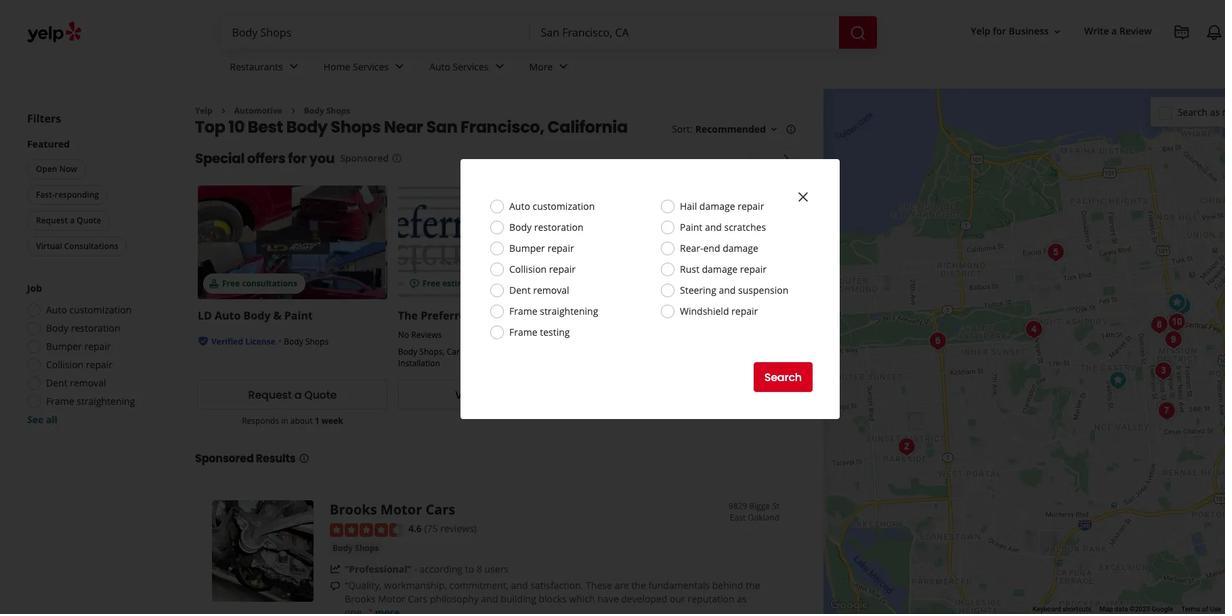 Task type: vqa. For each thing, say whether or not it's contained in the screenshot.
Careers
no



Task type: locate. For each thing, give the bounding box(es) containing it.
2 free estimates from the left
[[623, 278, 683, 289]]

1 vertical spatial bumper
[[46, 340, 82, 353]]

0 vertical spatial collision
[[509, 263, 547, 276]]

1 vertical spatial search
[[764, 369, 802, 385]]

a right write
[[1112, 25, 1117, 38]]

services for auto services
[[453, 60, 489, 73]]

0 vertical spatial straightening
[[540, 305, 598, 318]]

estimates up the preferred image link
[[442, 278, 483, 289]]

0 horizontal spatial collision
[[46, 358, 83, 371]]

option group
[[23, 282, 168, 427]]

frame straightening up 'testing' at the bottom of page
[[509, 305, 598, 318]]

quote up 1
[[304, 387, 337, 403]]

1 estimates from the left
[[442, 278, 483, 289]]

search for search as m
[[1178, 105, 1208, 118]]

0 vertical spatial body restoration
[[509, 221, 584, 234]]

auto customization inside the search dialog
[[509, 200, 595, 213]]

0 horizontal spatial frame straightening
[[46, 395, 135, 408]]

services right 'home'
[[353, 60, 389, 73]]

brooks up one…"
[[345, 593, 376, 605]]

write a review
[[1084, 25, 1152, 38]]

24 chevron down v2 image right more
[[556, 59, 572, 75]]

1 horizontal spatial free estimates link
[[599, 186, 788, 300]]

body shops down 4.6 star rating image
[[333, 542, 379, 554]]

1 horizontal spatial paint
[[680, 221, 703, 234]]

removal
[[533, 284, 569, 297], [70, 377, 106, 389]]

body
[[304, 105, 324, 117], [286, 116, 328, 138], [509, 221, 532, 234], [244, 308, 271, 323], [46, 322, 69, 335], [284, 336, 303, 348], [398, 346, 417, 358], [333, 542, 353, 554]]

1 services from the left
[[353, 60, 389, 73]]

0 horizontal spatial free
[[222, 278, 240, 289]]

for left you
[[288, 149, 307, 168]]

0 vertical spatial request a quote button
[[27, 211, 110, 231]]

24 chevron down v2 image inside auto services link
[[491, 59, 508, 75]]

frame straightening inside option group
[[46, 395, 135, 408]]

0 horizontal spatial yelp
[[195, 105, 213, 117]]

estimates down rust
[[643, 278, 683, 289]]

collision up all
[[46, 358, 83, 371]]

car left the stereo
[[525, 346, 538, 358]]

None search field
[[221, 16, 880, 49]]

body shops link right 16 chevron right v2 image
[[304, 105, 350, 117]]

24 chevron down v2 image right home services
[[392, 59, 408, 75]]

1 horizontal spatial dent
[[509, 284, 531, 297]]

terms of use
[[1182, 606, 1222, 613]]

damage down rear-end damage
[[702, 263, 738, 276]]

open now button
[[27, 159, 86, 179]]

paint
[[680, 221, 703, 234], [284, 308, 313, 323]]

request a quote inside featured "group"
[[36, 215, 101, 226]]

1 vertical spatial sponsored
[[195, 451, 254, 467]]

data
[[1115, 606, 1128, 613]]

free estimates down rust
[[623, 278, 683, 289]]

view
[[455, 387, 481, 403]]

dent up frame testing on the bottom left of the page
[[509, 284, 531, 297]]

2 free from the left
[[423, 278, 440, 289]]

shops inside button
[[355, 542, 379, 554]]

request a quote button down fast-responding button
[[27, 211, 110, 231]]

1
[[315, 415, 319, 427]]

sponsored for sponsored
[[340, 152, 389, 165]]

1 horizontal spatial yelp
[[971, 25, 991, 38]]

0 horizontal spatial 16 info v2 image
[[298, 453, 309, 464]]

24 chevron down v2 image right restaurants
[[286, 59, 302, 75]]

european collision center image
[[1163, 289, 1190, 316]]

2 horizontal spatial collision
[[714, 308, 760, 323]]

2 vertical spatial a
[[294, 387, 302, 403]]

2 24 chevron down v2 image from the left
[[556, 59, 572, 75]]

license
[[245, 336, 276, 348]]

1 vertical spatial a
[[70, 215, 75, 226]]

1 horizontal spatial a
[[294, 387, 302, 403]]

and down rust damage repair
[[719, 284, 736, 297]]

brooks motor cars image
[[212, 501, 314, 602]]

the right the behind
[[746, 579, 760, 592]]

shops down 'home'
[[326, 105, 350, 117]]

view business
[[455, 387, 531, 403]]

0 horizontal spatial request a quote
[[36, 215, 101, 226]]

search dialog
[[0, 0, 1225, 614]]

1 horizontal spatial customization
[[533, 200, 595, 213]]

body shops right 16 chevron right v2 image
[[304, 105, 350, 117]]

now
[[59, 163, 77, 175]]

1 horizontal spatial free
[[423, 278, 440, 289]]

24 chevron down v2 image
[[286, 59, 302, 75], [392, 59, 408, 75]]

next image
[[778, 151, 795, 167]]

request a quote button up responds in about 1 week
[[198, 380, 387, 410]]

body restoration inside option group
[[46, 322, 120, 335]]

philosophy
[[430, 593, 479, 605]]

dent up all
[[46, 377, 67, 389]]

1 vertical spatial request a quote
[[248, 387, 337, 403]]

2 vertical spatial frame
[[46, 395, 74, 408]]

request a quote button inside featured "group"
[[27, 211, 110, 231]]

0 horizontal spatial a
[[70, 215, 75, 226]]

0 horizontal spatial 24 chevron down v2 image
[[286, 59, 302, 75]]

sponsored for sponsored results
[[195, 451, 254, 467]]

yelp left business
[[971, 25, 991, 38]]

m
[[1223, 105, 1225, 118]]

1 vertical spatial 16 info v2 image
[[298, 453, 309, 464]]

0 horizontal spatial search
[[764, 369, 802, 385]]

carstar auto world collision
[[599, 308, 760, 323]]

reviews)
[[440, 522, 477, 535]]

2 services from the left
[[453, 60, 489, 73]]

0 horizontal spatial restoration
[[71, 322, 120, 335]]

for left business
[[993, 25, 1006, 38]]

0 vertical spatial dent removal
[[509, 284, 569, 297]]

1 horizontal spatial car
[[525, 346, 538, 358]]

0 horizontal spatial quote
[[77, 215, 101, 226]]

request up responds
[[248, 387, 292, 403]]

soma collision repair image
[[1169, 293, 1196, 320]]

as
[[1210, 105, 1220, 118], [737, 593, 747, 605]]

1 horizontal spatial sponsored
[[340, 152, 389, 165]]

damage up the 'paint and scratches'
[[700, 200, 735, 213]]

straightening inside option group
[[77, 395, 135, 408]]

1 car from the left
[[447, 346, 460, 358]]

paint right &
[[284, 308, 313, 323]]

reputation
[[688, 593, 735, 605]]

0 vertical spatial 16 info v2 image
[[786, 124, 797, 135]]

and
[[705, 221, 722, 234], [719, 284, 736, 297], [511, 579, 528, 592], [481, 593, 498, 605]]

auto services
[[429, 60, 489, 73]]

1 vertical spatial customization
[[69, 303, 132, 316]]

16 info v2 image up next icon
[[786, 124, 797, 135]]

services up san
[[453, 60, 489, 73]]

24 chevron down v2 image right auto services
[[491, 59, 508, 75]]

cars down the "workmanship,"
[[408, 593, 428, 605]]

free estimates up the preferred image link
[[423, 278, 483, 289]]

24 chevron down v2 image inside restaurants link
[[286, 59, 302, 75]]

a for request a quote button in the featured "group"
[[70, 215, 75, 226]]

2 free estimates link from the left
[[599, 186, 788, 300]]

1 the from the left
[[632, 579, 646, 592]]

pacific collision care image
[[1153, 398, 1180, 425]]

scratches
[[724, 221, 766, 234]]

these
[[586, 579, 612, 592]]

body shops right license
[[284, 336, 329, 348]]

testing
[[540, 326, 570, 339]]

shops down 4.6 star rating image
[[355, 542, 379, 554]]

carstar auto world collision link
[[599, 308, 760, 323]]

1 24 chevron down v2 image from the left
[[491, 59, 508, 75]]

auto
[[429, 60, 450, 73], [509, 200, 530, 213], [46, 303, 67, 316], [215, 308, 241, 323], [650, 308, 676, 323]]

1 vertical spatial brooks
[[345, 593, 376, 605]]

0 horizontal spatial auto customization
[[46, 303, 132, 316]]

0 horizontal spatial dent removal
[[46, 377, 106, 389]]

motor down the "workmanship,"
[[378, 593, 405, 605]]

sponsored left 16 info v2 icon
[[340, 152, 389, 165]]

dent removal up frame testing on the bottom left of the page
[[509, 284, 569, 297]]

avenue body shop image
[[1163, 309, 1190, 336], [1163, 309, 1190, 336]]

0 horizontal spatial free estimates
[[423, 278, 483, 289]]

restoration inside option group
[[71, 322, 120, 335]]

1 horizontal spatial bumper repair
[[509, 242, 574, 255]]

(75
[[424, 522, 438, 535]]

more link
[[519, 49, 583, 88]]

a down fast-responding button
[[70, 215, 75, 226]]

collision repair inside option group
[[46, 358, 112, 371]]

0 vertical spatial quote
[[77, 215, 101, 226]]

0 vertical spatial customization
[[533, 200, 595, 213]]

collision up frame testing on the bottom left of the page
[[509, 263, 547, 276]]

1 vertical spatial restoration
[[71, 322, 120, 335]]

collision down steering and suspension
[[714, 308, 760, 323]]

google image
[[827, 597, 872, 614]]

0 horizontal spatial estimates
[[442, 278, 483, 289]]

paint up rear-
[[680, 221, 703, 234]]

0 horizontal spatial free estimates link
[[398, 186, 588, 300]]

16 info v2 image
[[786, 124, 797, 135], [298, 453, 309, 464]]

consumer auto body repair image
[[1150, 358, 1177, 385]]

dent removal
[[509, 284, 569, 297], [46, 377, 106, 389]]

installation
[[398, 358, 440, 369]]

&
[[273, 308, 282, 323]]

0 vertical spatial restoration
[[534, 221, 584, 234]]

collision repair up all
[[46, 358, 112, 371]]

1 horizontal spatial as
[[1210, 105, 1220, 118]]

24 chevron down v2 image inside the home services link
[[392, 59, 408, 75]]

business
[[1009, 25, 1049, 38]]

24 chevron down v2 image inside more link
[[556, 59, 572, 75]]

free right 16 free consultations v2 image
[[222, 278, 240, 289]]

auto customization
[[509, 200, 595, 213], [46, 303, 132, 316]]

home services link
[[313, 49, 419, 88]]

cars inside "quality, workmanship, commitment, and satisfaction. these are the fundamentals behind the brooks motor cars philosophy and building blocks which have developed our reputation as one…"
[[408, 593, 428, 605]]

estimates
[[442, 278, 483, 289], [643, 278, 683, 289]]

see all
[[27, 413, 58, 426]]

bumper inside the search dialog
[[509, 242, 545, 255]]

motor inside "quality, workmanship, commitment, and satisfaction. these are the fundamentals behind the brooks motor cars philosophy and building blocks which have developed our reputation as one…"
[[378, 593, 405, 605]]

are
[[615, 579, 629, 592]]

0 vertical spatial dent
[[509, 284, 531, 297]]

0 vertical spatial bumper repair
[[509, 242, 574, 255]]

0 vertical spatial a
[[1112, 25, 1117, 38]]

search
[[1178, 105, 1208, 118], [764, 369, 802, 385]]

1 vertical spatial collision repair
[[46, 358, 112, 371]]

frame straightening
[[509, 305, 598, 318], [46, 395, 135, 408]]

2 vertical spatial body shops
[[333, 542, 379, 554]]

request a quote down fast-responding button
[[36, 215, 101, 226]]

0 horizontal spatial bumper
[[46, 340, 82, 353]]

car right shops, at the bottom
[[447, 346, 460, 358]]

16 chevron right v2 image
[[288, 106, 298, 116]]

1 horizontal spatial 24 chevron down v2 image
[[556, 59, 572, 75]]

restaurants
[[230, 60, 283, 73]]

stereo
[[540, 346, 565, 358]]

request a quote button
[[27, 211, 110, 231], [198, 380, 387, 410]]

2 estimates from the left
[[643, 278, 683, 289]]

1 horizontal spatial straightening
[[540, 305, 598, 318]]

the up developed
[[632, 579, 646, 592]]

0 horizontal spatial services
[[353, 60, 389, 73]]

consumer auto body repair image
[[1150, 358, 1177, 385]]

2 24 chevron down v2 image from the left
[[392, 59, 408, 75]]

1 horizontal spatial for
[[993, 25, 1006, 38]]

auto inside the search dialog
[[509, 200, 530, 213]]

keyboard shortcuts
[[1033, 606, 1092, 613]]

terms of use link
[[1182, 606, 1222, 613]]

1 vertical spatial straightening
[[77, 395, 135, 408]]

home
[[324, 60, 350, 73]]

0 vertical spatial collision repair
[[509, 263, 576, 276]]

user actions element
[[960, 17, 1225, 100]]

free right "16 free estimates v2" icon
[[423, 278, 440, 289]]

request up virtual
[[36, 215, 68, 226]]

0 horizontal spatial car
[[447, 346, 460, 358]]

brooks up 4.6 star rating image
[[330, 501, 377, 519]]

you
[[309, 149, 335, 168]]

0 horizontal spatial 24 chevron down v2 image
[[491, 59, 508, 75]]

will's auto body shop image
[[1042, 239, 1069, 266]]

0 vertical spatial sponsored
[[340, 152, 389, 165]]

0 vertical spatial request
[[36, 215, 68, 226]]

frame up frame testing on the bottom left of the page
[[509, 305, 538, 318]]

collision repair
[[509, 263, 576, 276], [46, 358, 112, 371]]

1 free estimates link from the left
[[398, 186, 588, 300]]

removal inside the search dialog
[[533, 284, 569, 297]]

0 vertical spatial removal
[[533, 284, 569, 297]]

0 horizontal spatial request a quote button
[[27, 211, 110, 231]]

request a quote up responds in about 1 week
[[248, 387, 337, 403]]

©2023
[[1130, 606, 1150, 613]]

1 horizontal spatial the
[[746, 579, 760, 592]]

free
[[222, 278, 240, 289], [423, 278, 440, 289], [623, 278, 641, 289]]

consultations
[[242, 278, 297, 289]]

2 vertical spatial damage
[[702, 263, 738, 276]]

0 vertical spatial paint
[[680, 221, 703, 234]]

1 vertical spatial cars
[[408, 593, 428, 605]]

collision repair up frame testing on the bottom left of the page
[[509, 263, 576, 276]]

cars up 4.6 (75 reviews)
[[426, 501, 455, 519]]

verified license
[[211, 336, 276, 348]]

customization inside option group
[[69, 303, 132, 316]]

16 info v2 image right the results
[[298, 453, 309, 464]]

stan carlsen body shop image
[[1020, 316, 1047, 343]]

parkside paint & body shop image
[[893, 433, 920, 461]]

1 free from the left
[[222, 278, 240, 289]]

notifications image
[[1206, 24, 1223, 41]]

0 horizontal spatial for
[[288, 149, 307, 168]]

special
[[195, 149, 244, 168]]

1 horizontal spatial collision
[[509, 263, 547, 276]]

quote up consultations
[[77, 215, 101, 226]]

0 horizontal spatial the
[[632, 579, 646, 592]]

oakland
[[748, 512, 780, 524]]

body inside button
[[333, 542, 353, 554]]

car
[[447, 346, 460, 358], [525, 346, 538, 358]]

2 car from the left
[[525, 346, 538, 358]]

24 chevron down v2 image
[[491, 59, 508, 75], [556, 59, 572, 75]]

1 vertical spatial body shops link
[[330, 542, 382, 555]]

1 24 chevron down v2 image from the left
[[286, 59, 302, 75]]

damage down scratches
[[723, 242, 759, 255]]

dent removal up all
[[46, 377, 106, 389]]

1 horizontal spatial quote
[[304, 387, 337, 403]]

1 horizontal spatial request a quote
[[248, 387, 337, 403]]

1 horizontal spatial request
[[248, 387, 292, 403]]

frame up tinting,
[[509, 326, 538, 339]]

search image
[[850, 25, 866, 41]]

1 vertical spatial bumper repair
[[46, 340, 111, 353]]

yelp for yelp for business
[[971, 25, 991, 38]]

motor up 4.6 on the bottom of the page
[[381, 501, 422, 519]]

"professional" - according to 8 users
[[345, 563, 509, 576]]

steering
[[680, 284, 717, 297]]

restoration inside the search dialog
[[534, 221, 584, 234]]

previous image
[[747, 151, 764, 167]]

yelp inside button
[[971, 25, 991, 38]]

1 horizontal spatial services
[[453, 60, 489, 73]]

collision
[[509, 263, 547, 276], [714, 308, 760, 323], [46, 358, 83, 371]]

a inside "group"
[[70, 215, 75, 226]]

2 the from the left
[[746, 579, 760, 592]]

free for ld auto body & paint
[[222, 278, 240, 289]]

windshield
[[680, 305, 729, 318]]

frame up all
[[46, 395, 74, 408]]

commitment,
[[449, 579, 509, 592]]

a for "write a review" link
[[1112, 25, 1117, 38]]

1 horizontal spatial free estimates
[[623, 278, 683, 289]]

quote inside featured "group"
[[77, 215, 101, 226]]

body shops link down 4.6 star rating image
[[330, 542, 382, 555]]

frame straightening up all
[[46, 395, 135, 408]]

0 horizontal spatial bumper repair
[[46, 340, 111, 353]]

sponsored left the results
[[195, 451, 254, 467]]

free consultations link
[[198, 186, 387, 300]]

request
[[36, 215, 68, 226], [248, 387, 292, 403]]

body shops
[[304, 105, 350, 117], [284, 336, 329, 348], [333, 542, 379, 554]]

"quality, workmanship, commitment, and satisfaction. these are the fundamentals behind the brooks motor cars philosophy and building blocks which have developed our reputation as one…"
[[345, 579, 760, 614]]

1 horizontal spatial 24 chevron down v2 image
[[392, 59, 408, 75]]

sponsored
[[340, 152, 389, 165], [195, 451, 254, 467]]

shops
[[326, 105, 350, 117], [331, 116, 381, 138], [305, 336, 329, 348], [355, 542, 379, 554]]

bigge
[[749, 501, 770, 512]]

body restoration
[[509, 221, 584, 234], [46, 322, 120, 335]]

frame straightening inside the search dialog
[[509, 305, 598, 318]]

and up building
[[511, 579, 528, 592]]

straightening
[[540, 305, 598, 318], [77, 395, 135, 408]]

free estimates link
[[398, 186, 588, 300], [599, 186, 788, 300]]

search inside button
[[764, 369, 802, 385]]

1 vertical spatial yelp
[[195, 105, 213, 117]]

bumper repair
[[509, 242, 574, 255], [46, 340, 111, 353]]

damage
[[700, 200, 735, 213], [723, 242, 759, 255], [702, 263, 738, 276]]

yelp left 16 chevron right v2 icon
[[195, 105, 213, 117]]

request inside featured "group"
[[36, 215, 68, 226]]

16 chevron right v2 image
[[218, 106, 229, 116]]

1 vertical spatial paint
[[284, 308, 313, 323]]

a up about
[[294, 387, 302, 403]]

near
[[384, 116, 423, 138]]

0 vertical spatial search
[[1178, 105, 1208, 118]]

brooks
[[330, 501, 377, 519], [345, 593, 376, 605]]

0 vertical spatial bumper
[[509, 242, 545, 255]]

1 horizontal spatial request a quote button
[[198, 380, 387, 410]]

as left m
[[1210, 105, 1220, 118]]

as down the behind
[[737, 593, 747, 605]]

0 vertical spatial for
[[993, 25, 1006, 38]]

free up carstar at the bottom
[[623, 278, 641, 289]]

a
[[1112, 25, 1117, 38], [70, 215, 75, 226], [294, 387, 302, 403]]

which
[[569, 593, 595, 605]]

map
[[1100, 606, 1113, 613]]

motor
[[381, 501, 422, 519], [378, 593, 405, 605]]

1 horizontal spatial body restoration
[[509, 221, 584, 234]]

0 horizontal spatial collision repair
[[46, 358, 112, 371]]

0 horizontal spatial removal
[[70, 377, 106, 389]]



Task type: describe. For each thing, give the bounding box(es) containing it.
fast-responding button
[[27, 185, 108, 205]]

keyboard shortcuts button
[[1033, 605, 1092, 614]]

users
[[485, 563, 509, 576]]

1 vertical spatial quote
[[304, 387, 337, 403]]

featured
[[27, 137, 70, 150]]

4.6 (75 reviews)
[[408, 522, 477, 535]]

damage for hail damage repair
[[700, 200, 735, 213]]

tinting,
[[495, 346, 523, 358]]

free estimates link for carstar auto world collision
[[599, 186, 788, 300]]

virtual consultations
[[36, 240, 118, 252]]

shops right license
[[305, 336, 329, 348]]

the
[[398, 308, 418, 323]]

services for home services
[[353, 60, 389, 73]]

16 verified v2 image
[[198, 336, 209, 347]]

business categories element
[[219, 49, 1225, 88]]

bumper repair inside the search dialog
[[509, 242, 574, 255]]

and down "commitment,"
[[481, 593, 498, 605]]

16 trending v2 image
[[330, 564, 341, 575]]

more
[[529, 60, 553, 73]]

our
[[670, 593, 685, 605]]

shops up you
[[331, 116, 381, 138]]

the preferred image no reviews body shops, car window tinting, car stereo installation
[[398, 308, 565, 369]]

body inside option group
[[46, 322, 69, 335]]

dent inside the search dialog
[[509, 284, 531, 297]]

16 info v2 image
[[392, 153, 402, 164]]

1 vertical spatial body shops
[[284, 336, 329, 348]]

"quality,
[[345, 579, 382, 592]]

auto customization inside option group
[[46, 303, 132, 316]]

0 horizontal spatial dent
[[46, 377, 67, 389]]

about
[[290, 415, 313, 427]]

end
[[703, 242, 720, 255]]

carstar
[[599, 308, 647, 323]]

yelp for business
[[971, 25, 1049, 38]]

brooks motor cars
[[330, 501, 455, 519]]

windshield repair
[[680, 305, 758, 318]]

24 chevron down v2 image for auto services
[[491, 59, 508, 75]]

0 vertical spatial brooks
[[330, 501, 377, 519]]

4.6 star rating image
[[330, 523, 403, 537]]

the grateful dent image
[[1104, 367, 1131, 394]]

view business link
[[398, 380, 588, 410]]

shortcuts
[[1063, 606, 1092, 613]]

0 vertical spatial cars
[[426, 501, 455, 519]]

offers
[[247, 149, 285, 168]]

body inside the search dialog
[[509, 221, 532, 234]]

search for search
[[764, 369, 802, 385]]

all
[[46, 413, 58, 426]]

auto inside business categories element
[[429, 60, 450, 73]]

1 horizontal spatial 16 info v2 image
[[786, 124, 797, 135]]

dent removal inside the search dialog
[[509, 284, 569, 297]]

1 vertical spatial frame
[[509, 326, 538, 339]]

reviews
[[411, 329, 442, 341]]

collision repair inside the search dialog
[[509, 263, 576, 276]]

1 vertical spatial removal
[[70, 377, 106, 389]]

10
[[228, 116, 245, 138]]

collision inside the search dialog
[[509, 263, 547, 276]]

week
[[322, 415, 343, 427]]

preferred
[[421, 308, 473, 323]]

fundamentals
[[648, 579, 710, 592]]

0 vertical spatial body shops
[[304, 105, 350, 117]]

a for the bottommost request a quote button
[[294, 387, 302, 403]]

domport auto body image
[[1160, 326, 1187, 354]]

close image
[[795, 189, 811, 205]]

1 free estimates from the left
[[423, 278, 483, 289]]

3 free from the left
[[623, 278, 641, 289]]

steering and suspension
[[680, 284, 789, 297]]

open
[[36, 163, 57, 175]]

fast-
[[36, 189, 55, 200]]

workmanship,
[[384, 579, 447, 592]]

0 vertical spatial motor
[[381, 501, 422, 519]]

1 vertical spatial damage
[[723, 242, 759, 255]]

featured group
[[24, 137, 168, 259]]

straightening inside the search dialog
[[540, 305, 598, 318]]

building
[[501, 593, 536, 605]]

world
[[679, 308, 711, 323]]

top
[[195, 116, 225, 138]]

carstar sunset auto reconstruction image
[[924, 328, 951, 355]]

0 vertical spatial as
[[1210, 105, 1220, 118]]

16 speech v2 image
[[330, 581, 341, 592]]

free consultations
[[222, 278, 297, 289]]

brooks motor cars link
[[330, 501, 455, 519]]

projects image
[[1174, 24, 1190, 41]]

behind
[[712, 579, 743, 592]]

16 free consultations v2 image
[[209, 279, 219, 289]]

0 vertical spatial frame
[[509, 305, 538, 318]]

0 vertical spatial body shops link
[[304, 105, 350, 117]]

24 chevron down v2 image for restaurants
[[286, 59, 302, 75]]

west wind automotive image
[[1146, 312, 1173, 339]]

yelp for yelp link
[[195, 105, 213, 117]]

16 free estimates v2 image
[[409, 279, 420, 289]]

window
[[462, 346, 493, 358]]

suspension
[[738, 284, 789, 297]]

and up end
[[705, 221, 722, 234]]

frame testing
[[509, 326, 570, 339]]

1 vertical spatial request
[[248, 387, 292, 403]]

ld auto body & paint
[[198, 308, 313, 323]]

see all button
[[27, 413, 58, 426]]

keyboard
[[1033, 606, 1061, 613]]

of
[[1202, 606, 1208, 613]]

16 chevron down v2 image
[[1052, 26, 1063, 37]]

8
[[477, 563, 482, 576]]

satisfaction.
[[531, 579, 583, 592]]

top 10 best body shops near san francisco, california
[[195, 116, 628, 138]]

damage for rust damage repair
[[702, 263, 738, 276]]

verified
[[211, 336, 243, 348]]

paint inside the search dialog
[[680, 221, 703, 234]]

ld auto body & paint link
[[198, 308, 313, 323]]

ld
[[198, 308, 212, 323]]

open now
[[36, 163, 77, 175]]

body restoration inside the search dialog
[[509, 221, 584, 234]]

responding
[[55, 189, 99, 200]]

map region
[[775, 59, 1225, 614]]

in
[[281, 415, 288, 427]]

brooks inside "quality, workmanship, commitment, and satisfaction. these are the fundamentals behind the brooks motor cars philosophy and building blocks which have developed our reputation as one…"
[[345, 593, 376, 605]]

1 vertical spatial for
[[288, 149, 307, 168]]

east
[[730, 512, 746, 524]]

body shops button
[[330, 542, 382, 555]]

one…"
[[345, 606, 372, 614]]

shops,
[[420, 346, 445, 358]]

terms
[[1182, 606, 1201, 613]]

24 chevron down v2 image for more
[[556, 59, 572, 75]]

1 vertical spatial collision
[[714, 308, 760, 323]]

customization inside the search dialog
[[533, 200, 595, 213]]

review
[[1120, 25, 1152, 38]]

restaurants link
[[219, 49, 313, 88]]

rear-
[[680, 242, 703, 255]]

body inside the preferred image no reviews body shops, car window tinting, car stereo installation
[[398, 346, 417, 358]]

stan carlsen body shop image
[[1020, 316, 1047, 343]]

frame inside option group
[[46, 395, 74, 408]]

write a review link
[[1079, 19, 1158, 44]]

best
[[248, 116, 283, 138]]

the preferred image link
[[398, 308, 509, 323]]

st
[[772, 501, 780, 512]]

-
[[414, 563, 417, 576]]

results
[[256, 451, 296, 467]]

google
[[1152, 606, 1173, 613]]

auto services link
[[419, 49, 519, 88]]

free estimates link for the preferred image
[[398, 186, 588, 300]]

image
[[475, 308, 509, 323]]

consultations
[[64, 240, 118, 252]]

body shops inside button
[[333, 542, 379, 554]]

9829 bigge st east oakland
[[729, 501, 780, 524]]

4.6
[[408, 522, 422, 535]]

rust damage repair
[[680, 263, 767, 276]]

24 chevron down v2 image for home services
[[392, 59, 408, 75]]

for inside button
[[993, 25, 1006, 38]]

no
[[398, 329, 409, 341]]

dent removal inside option group
[[46, 377, 106, 389]]

sponsored results
[[195, 451, 296, 467]]

free for the preferred image
[[423, 278, 440, 289]]

as inside "quality, workmanship, commitment, and satisfaction. these are the fundamentals behind the brooks motor cars philosophy and building blocks which have developed our reputation as one…"
[[737, 593, 747, 605]]

option group containing job
[[23, 282, 168, 427]]

1 vertical spatial request a quote button
[[198, 380, 387, 410]]

automotive link
[[234, 105, 282, 117]]



